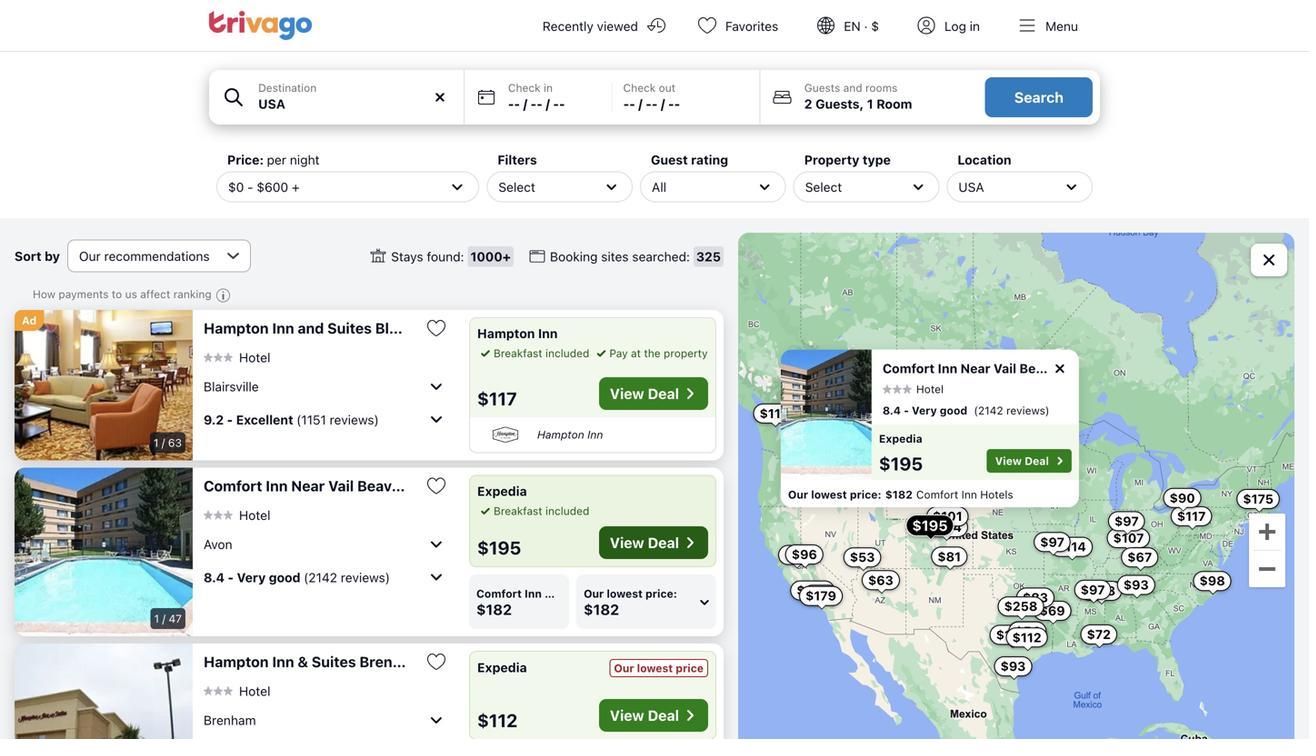 Task type: describe. For each thing, give the bounding box(es) containing it.
0 vertical spatial $195
[[879, 453, 923, 474]]

$72 $77
[[785, 548, 833, 602]]

0 vertical spatial good
[[940, 404, 968, 417]]

select for property type
[[805, 179, 842, 194]]

price:
[[227, 152, 264, 167]]

$97 $83
[[1023, 582, 1105, 605]]

9.2 - excellent (1151 reviews)
[[204, 412, 379, 427]]

Destination field
[[209, 70, 464, 125]]

log in
[[945, 19, 980, 34]]

$175
[[1243, 491, 1274, 506]]

·
[[864, 19, 868, 34]]

pay
[[610, 347, 628, 360]]

our for our lowest price: $182 comfort inn hotels
[[788, 488, 809, 501]]

excellent
[[236, 412, 293, 427]]

$55 button
[[1009, 622, 1047, 642]]

lowest for our lowest price: $182
[[607, 587, 643, 600]]

brenham button
[[204, 706, 447, 735]]

location
[[958, 152, 1012, 167]]

1 vertical spatial $93 button
[[994, 657, 1032, 677]]

view deal for $117
[[610, 385, 679, 402]]

price
[[676, 662, 704, 675]]

$69
[[1040, 603, 1066, 618]]

the
[[644, 347, 661, 360]]

found:
[[427, 249, 464, 264]]

comfort inn near vail beaver creek image
[[781, 350, 872, 480]]

suites for &
[[312, 653, 356, 671]]

log
[[945, 19, 967, 34]]

$101 button
[[927, 507, 969, 527]]

booking sites searched: 325
[[550, 249, 721, 264]]

$118 button
[[1080, 581, 1122, 601]]

blairsville,
[[375, 320, 448, 337]]

guests
[[805, 81, 841, 94]]

$72 for $72
[[1087, 627, 1111, 642]]

$54
[[1015, 624, 1041, 639]]

rooms
[[866, 81, 898, 94]]

$63
[[868, 573, 894, 588]]

$98 button
[[1194, 571, 1232, 591]]

beaver inside comfort inn near vail beaver creek button
[[357, 477, 406, 495]]

all
[[652, 179, 667, 194]]

1 vertical spatial 8.4 - very good (2142 reviews)
[[204, 570, 390, 585]]

$258 button
[[998, 597, 1044, 617]]

in for log
[[970, 19, 980, 34]]

2 breakfast from the top
[[494, 505, 543, 517]]

$67 button
[[1122, 548, 1159, 568]]

$195 button
[[906, 515, 955, 537]]

2 breakfast included button from the top
[[477, 503, 590, 519]]

0 vertical spatial $97
[[1115, 514, 1139, 529]]

filters
[[498, 152, 537, 167]]

ranking
[[173, 288, 212, 301]]

0 vertical spatial $97 button
[[1108, 511, 1146, 531]]

searched:
[[632, 249, 690, 264]]

en · $
[[844, 19, 879, 34]]

hampton right pa
[[477, 326, 535, 341]]

check out -- / -- / --
[[623, 81, 680, 111]]

1 horizontal spatial very
[[912, 404, 937, 417]]

$97 inside $97 $83
[[1081, 582, 1105, 597]]

booking
[[550, 249, 598, 264]]

$179 button
[[799, 586, 843, 606]]

type
[[863, 152, 891, 167]]

our for our lowest price: $182
[[584, 587, 604, 600]]

$107 button
[[1107, 528, 1151, 548]]

en
[[844, 19, 861, 34]]

$71
[[843, 481, 865, 496]]

$83
[[1023, 590, 1048, 605]]

$1,955
[[862, 446, 906, 461]]

1 vertical spatial $97
[[1041, 535, 1065, 550]]

$144 button
[[924, 517, 969, 537]]

$72 for $72 $77
[[785, 548, 809, 563]]

$118
[[1086, 583, 1116, 598]]

63
[[168, 437, 182, 449]]

close image
[[1052, 361, 1069, 377]]

1 for hampton inn and suites blairsville, pa
[[154, 437, 159, 449]]

$98
[[1200, 574, 1226, 589]]

brenham inside hampton inn & suites brenham button
[[360, 653, 423, 671]]

$135 button
[[990, 625, 1034, 645]]

comfort inside comfort inn hotels $182
[[477, 587, 522, 600]]

at
[[631, 347, 641, 360]]

vail inside button
[[328, 477, 354, 495]]

$0
[[228, 179, 244, 194]]

view for $117
[[610, 385, 644, 402]]

1 / 63
[[154, 437, 182, 449]]

0 vertical spatial 8.4
[[883, 404, 901, 417]]

view deal for $195
[[610, 534, 679, 552]]

2 breakfast included from the top
[[494, 505, 590, 517]]

avon button
[[204, 530, 447, 559]]

$117 inside $117 button
[[1178, 509, 1206, 524]]

1 horizontal spatial hotels
[[981, 488, 1014, 501]]

hotel button up the $1,955
[[883, 383, 944, 396]]

comfort inn near vail beaver creek, (avon, usa) image
[[15, 468, 193, 637]]

comfort inn hotels $182
[[477, 587, 580, 618]]

favorites link
[[682, 0, 801, 51]]

0 horizontal spatial $117
[[477, 388, 517, 409]]

$71 button
[[837, 479, 872, 499]]

(1151
[[297, 412, 326, 427]]

hampton inn and suites blairsville, pa button
[[204, 319, 471, 337]]

2 vertical spatial $97 button
[[1075, 580, 1112, 600]]

&
[[298, 653, 308, 671]]

how payments to us affect ranking
[[33, 288, 212, 301]]

1 breakfast from the top
[[494, 347, 543, 360]]

menu button
[[1002, 0, 1100, 51]]

and inside hampton inn and suites blairsville, pa button
[[298, 320, 324, 337]]

0 horizontal spatial $72 button
[[778, 545, 815, 565]]

check for check out -- / -- / --
[[623, 81, 656, 94]]

included for first breakfast included button
[[546, 347, 590, 360]]

1 horizontal spatial comfort inn near vail beaver creek
[[883, 361, 1104, 376]]

1000+
[[471, 249, 511, 264]]

check for check in -- / -- / --
[[508, 81, 541, 94]]

hampton inn inside button
[[537, 429, 603, 441]]

night
[[290, 152, 320, 167]]

to
[[112, 288, 122, 301]]

2
[[805, 96, 813, 111]]

$104
[[797, 583, 829, 598]]

$258
[[1004, 599, 1038, 614]]

deal for $112
[[648, 707, 679, 724]]

lowest for our lowest price: $182 comfort inn hotels
[[811, 488, 847, 501]]

$144
[[930, 520, 962, 535]]

menu
[[1046, 19, 1079, 34]]

0 horizontal spatial $112
[[477, 710, 518, 731]]

1 vertical spatial 8.4
[[204, 570, 225, 585]]

comfort inn near vail beaver creek button
[[204, 477, 451, 495]]

hotel button up blairsville
[[204, 349, 270, 365]]

1 breakfast included button from the top
[[477, 345, 590, 361]]

price: for our lowest price: $182
[[646, 587, 677, 600]]

$101
[[933, 509, 963, 524]]

1 vertical spatial good
[[269, 570, 301, 585]]

$182 for our lowest price: $182
[[584, 601, 619, 618]]

$117 button
[[1171, 506, 1213, 527]]

blairsville button
[[204, 372, 447, 401]]

brenham inside brenham button
[[204, 713, 256, 728]]

pay at the property button
[[593, 345, 708, 361]]

1 vertical spatial $72 button
[[1081, 625, 1118, 645]]

1 vertical spatial very
[[237, 570, 266, 585]]

1 vertical spatial $97 button
[[1034, 532, 1071, 552]]

rating
[[691, 152, 729, 167]]

$53
[[850, 550, 875, 565]]

hampton inn & suites brenham, (brenham, usa) image
[[15, 644, 193, 739]]

1 horizontal spatial (2142
[[974, 404, 1004, 417]]

guest
[[651, 152, 688, 167]]

hampton inn & suites brenham button
[[204, 653, 423, 671]]

1 / 47
[[154, 612, 182, 625]]

1 horizontal spatial 8.4 - very good (2142 reviews)
[[883, 404, 1050, 417]]



Task type: locate. For each thing, give the bounding box(es) containing it.
0 vertical spatial very
[[912, 404, 937, 417]]

$93 down $135 button
[[1001, 659, 1026, 674]]

0 vertical spatial comfort inn near vail beaver creek
[[883, 361, 1104, 376]]

suites inside hampton inn & suites brenham button
[[312, 653, 356, 671]]

$182 inside comfort inn hotels $182
[[477, 601, 512, 618]]

0 horizontal spatial $97
[[1041, 535, 1065, 550]]

suites right the &
[[312, 653, 356, 671]]

how payments to us affect ranking button
[[33, 287, 235, 306]]

check
[[508, 81, 541, 94], [623, 81, 656, 94]]

0 horizontal spatial good
[[269, 570, 301, 585]]

Destination search field
[[258, 95, 453, 114]]

property type
[[805, 152, 891, 167]]

payments
[[59, 288, 109, 301]]

expedia down comfort inn hotels $182
[[477, 660, 527, 675]]

breakfast included down hampton inn image
[[494, 505, 590, 517]]

1 inside guests and rooms 2 guests, 1 room
[[867, 96, 874, 111]]

0 horizontal spatial $93 button
[[994, 657, 1032, 677]]

0 vertical spatial included
[[546, 347, 590, 360]]

1 vertical spatial expedia
[[477, 484, 527, 499]]

hotel button
[[204, 349, 270, 365], [883, 383, 944, 396], [204, 507, 270, 523], [204, 683, 270, 699]]

2 select from the left
[[805, 179, 842, 194]]

hampton inn right hampton inn image
[[537, 429, 603, 441]]

hampton down 'ranking'
[[204, 320, 269, 337]]

map region
[[738, 233, 1295, 739]]

$97 button
[[1108, 511, 1146, 531], [1034, 532, 1071, 552], [1075, 580, 1112, 600]]

2 vertical spatial $97
[[1081, 582, 1105, 597]]

comfort inn near vail beaver creek
[[883, 361, 1104, 376], [204, 477, 451, 495]]

0 horizontal spatial near
[[291, 477, 325, 495]]

0 vertical spatial $112
[[1013, 630, 1042, 645]]

select for filters
[[499, 179, 536, 194]]

$119
[[760, 406, 790, 421]]

guest rating
[[651, 152, 729, 167]]

1 horizontal spatial $97
[[1081, 582, 1105, 597]]

hampton
[[204, 320, 269, 337], [477, 326, 535, 341], [537, 429, 584, 441], [204, 653, 269, 671]]

0 horizontal spatial comfort inn near vail beaver creek
[[204, 477, 451, 495]]

and up blairsville button
[[298, 320, 324, 337]]

in down recently on the top left of page
[[544, 81, 553, 94]]

lowest inside our lowest price: $182
[[607, 587, 643, 600]]

$
[[871, 19, 879, 34]]

$72 down $118 button
[[1087, 627, 1111, 642]]

ad
[[22, 314, 37, 327]]

1 for comfort inn near vail beaver creek
[[154, 612, 159, 625]]

1 vertical spatial near
[[291, 477, 325, 495]]

sort
[[15, 248, 41, 263]]

0 horizontal spatial $72
[[785, 548, 809, 563]]

property
[[664, 347, 708, 360]]

in inside button
[[970, 19, 980, 34]]

recently viewed button
[[521, 0, 682, 51]]

log in button
[[901, 0, 1002, 51]]

1 vertical spatial lowest
[[607, 587, 643, 600]]

room
[[877, 96, 913, 111]]

suites
[[328, 320, 372, 337], [312, 653, 356, 671]]

1 vertical spatial included
[[546, 505, 590, 517]]

0 vertical spatial vail
[[994, 361, 1017, 376]]

property
[[805, 152, 860, 167]]

1 horizontal spatial good
[[940, 404, 968, 417]]

price:
[[850, 488, 882, 501], [646, 587, 677, 600]]

expedia for our lowest price
[[477, 660, 527, 675]]

hotel button down hampton inn & suites brenham
[[204, 683, 270, 699]]

price: per night
[[227, 152, 320, 167]]

1 horizontal spatial creek
[[1066, 361, 1104, 376]]

0 vertical spatial and
[[844, 81, 863, 94]]

2 vertical spatial our
[[614, 662, 634, 675]]

1 check from the left
[[508, 81, 541, 94]]

lowest for our lowest price
[[637, 662, 673, 675]]

$83 button
[[1017, 588, 1055, 608]]

1 vertical spatial $72
[[1087, 627, 1111, 642]]

1 vertical spatial $112
[[477, 710, 518, 731]]

$77
[[809, 587, 833, 602]]

included for second breakfast included button from the top
[[546, 505, 590, 517]]

our lowest price
[[614, 662, 704, 675]]

0 horizontal spatial our
[[584, 587, 604, 600]]

hampton inn and suites blairsville, pa
[[204, 320, 471, 337]]

check inside check in -- / -- / --
[[508, 81, 541, 94]]

included down hampton inn button
[[546, 505, 590, 517]]

breakfast included button down hampton inn image
[[477, 503, 590, 519]]

and
[[844, 81, 863, 94], [298, 320, 324, 337]]

vail up avon button
[[328, 477, 354, 495]]

out
[[659, 81, 676, 94]]

check in -- / -- / --
[[508, 81, 565, 111]]

$90
[[1170, 490, 1196, 505]]

and up the 'guests,'
[[844, 81, 863, 94]]

in for check
[[544, 81, 553, 94]]

0 vertical spatial hampton inn
[[477, 326, 558, 341]]

1 vertical spatial brenham
[[204, 713, 256, 728]]

guests and rooms 2 guests, 1 room
[[805, 81, 913, 111]]

hotel button up avon
[[204, 507, 270, 523]]

vail left close image
[[994, 361, 1017, 376]]

1 vertical spatial hampton inn
[[537, 429, 603, 441]]

hampton inn and suites blairsville, pa, (blairsville, usa) image
[[15, 310, 193, 461]]

sort by
[[15, 248, 60, 263]]

1 horizontal spatial check
[[623, 81, 656, 94]]

1 horizontal spatial $117
[[1178, 509, 1206, 524]]

0 vertical spatial breakfast included button
[[477, 345, 590, 361]]

$182 for comfort inn hotels $182
[[477, 601, 512, 618]]

view
[[610, 385, 644, 402], [996, 455, 1022, 467], [610, 534, 644, 552], [610, 707, 644, 724]]

our inside our lowest price: $182
[[584, 587, 604, 600]]

$67
[[1128, 550, 1152, 565]]

usa
[[959, 179, 985, 194]]

2 included from the top
[[546, 505, 590, 517]]

1 horizontal spatial 8.4
[[883, 404, 901, 417]]

$182 for our lowest price: $182 comfort inn hotels
[[886, 488, 913, 501]]

8.4 up the $1,955
[[883, 404, 901, 417]]

and inside guests and rooms 2 guests, 1 room
[[844, 81, 863, 94]]

expedia down hampton inn image
[[477, 484, 527, 499]]

1 horizontal spatial near
[[961, 361, 991, 376]]

2 check from the left
[[623, 81, 656, 94]]

$195 inside "button"
[[912, 517, 948, 534]]

1 down the rooms
[[867, 96, 874, 111]]

$135
[[996, 627, 1028, 642]]

1 vertical spatial and
[[298, 320, 324, 337]]

0 horizontal spatial and
[[298, 320, 324, 337]]

0 horizontal spatial price:
[[646, 587, 677, 600]]

47
[[169, 612, 182, 625]]

1 vertical spatial comfort inn near vail beaver creek
[[204, 477, 451, 495]]

view deal
[[610, 385, 679, 402], [996, 455, 1049, 467], [610, 534, 679, 552], [610, 707, 679, 724]]

0 vertical spatial our
[[788, 488, 809, 501]]

$175 button
[[1237, 489, 1280, 509]]

1 horizontal spatial $93
[[1124, 577, 1149, 592]]

guests,
[[816, 96, 864, 111]]

clear image
[[432, 89, 448, 105]]

1 left "47"
[[154, 612, 159, 625]]

1 vertical spatial 1
[[154, 437, 159, 449]]

0 horizontal spatial creek
[[410, 477, 451, 495]]

hotels inside comfort inn hotels $182
[[545, 587, 580, 600]]

0 vertical spatial $93 button
[[1117, 575, 1155, 595]]

breakfast included left pay
[[494, 347, 590, 360]]

our left price
[[614, 662, 634, 675]]

0 vertical spatial lowest
[[811, 488, 847, 501]]

included
[[546, 347, 590, 360], [546, 505, 590, 517]]

-
[[508, 96, 514, 111], [514, 96, 520, 111], [531, 96, 537, 111], [537, 96, 543, 111], [553, 96, 559, 111], [559, 96, 565, 111], [623, 96, 629, 111], [629, 96, 635, 111], [646, 96, 652, 111], [652, 96, 658, 111], [668, 96, 674, 111], [674, 96, 680, 111], [247, 179, 253, 194], [904, 404, 909, 417], [227, 412, 233, 427], [228, 570, 234, 585]]

1 horizontal spatial $112
[[1013, 630, 1042, 645]]

us
[[125, 288, 137, 301]]

our lowest price: $182 comfort inn hotels
[[788, 488, 1014, 501]]

expedia for $195
[[879, 432, 923, 445]]

1 vertical spatial (2142
[[304, 570, 337, 585]]

suites left blairsville,
[[328, 320, 372, 337]]

lowest up $96
[[811, 488, 847, 501]]

$119 button
[[754, 404, 796, 424]]

$93 for the rightmost $93 button
[[1124, 577, 1149, 592]]

$179
[[806, 589, 837, 604]]

check left out
[[623, 81, 656, 94]]

near inside button
[[291, 477, 325, 495]]

8.4 down avon
[[204, 570, 225, 585]]

very
[[912, 404, 937, 417], [237, 570, 266, 585]]

affect
[[140, 288, 170, 301]]

1 horizontal spatial beaver
[[1020, 361, 1063, 376]]

0 vertical spatial breakfast
[[494, 347, 543, 360]]

0 horizontal spatial $93
[[1001, 659, 1026, 674]]

our right comfort inn hotels $182
[[584, 587, 604, 600]]

0 horizontal spatial check
[[508, 81, 541, 94]]

suites inside hampton inn and suites blairsville, pa button
[[328, 320, 372, 337]]

0 vertical spatial (2142
[[974, 404, 1004, 417]]

included left pay
[[546, 347, 590, 360]]

$90 button
[[1164, 488, 1202, 508]]

hampton inn button
[[470, 417, 716, 452]]

2 horizontal spatial $97
[[1115, 514, 1139, 529]]

$600
[[257, 179, 288, 194]]

1 horizontal spatial $182
[[584, 601, 619, 618]]

0 vertical spatial near
[[961, 361, 991, 376]]

0 vertical spatial price:
[[850, 488, 882, 501]]

price: up our lowest price
[[646, 587, 677, 600]]

view for $112
[[610, 707, 644, 724]]

1 horizontal spatial and
[[844, 81, 863, 94]]

$93
[[1124, 577, 1149, 592], [1001, 659, 1026, 674]]

our for our lowest price
[[614, 662, 634, 675]]

very up our lowest price: $182 comfort inn hotels
[[912, 404, 937, 417]]

select down "property"
[[805, 179, 842, 194]]

creek inside button
[[410, 477, 451, 495]]

lowest up our lowest price
[[607, 587, 643, 600]]

1 horizontal spatial our
[[614, 662, 634, 675]]

deal for $195
[[648, 534, 679, 552]]

2 vertical spatial expedia
[[477, 660, 527, 675]]

breakfast included button left pay
[[477, 345, 590, 361]]

check inside check out -- / -- / --
[[623, 81, 656, 94]]

$69 button
[[1034, 601, 1072, 621]]

price: inside our lowest price: $182
[[646, 587, 677, 600]]

$117 up hampton inn image
[[477, 388, 517, 409]]

$1,955 button
[[856, 444, 912, 464]]

1 vertical spatial beaver
[[357, 477, 406, 495]]

in right log
[[970, 19, 980, 34]]

0 vertical spatial suites
[[328, 320, 372, 337]]

hampton right hampton inn image
[[537, 429, 584, 441]]

lowest left price
[[637, 662, 673, 675]]

en · $ button
[[801, 0, 901, 51]]

1 vertical spatial our
[[584, 587, 604, 600]]

1
[[867, 96, 874, 111], [154, 437, 159, 449], [154, 612, 159, 625]]

hampton inn image
[[477, 425, 534, 444]]

$182 inside our lowest price: $182
[[584, 601, 619, 618]]

check up 'filters'
[[508, 81, 541, 94]]

1 horizontal spatial brenham
[[360, 653, 423, 671]]

price: down $1,955 button
[[850, 488, 882, 501]]

view for $195
[[610, 534, 644, 552]]

$72 inside $72 $77
[[785, 548, 809, 563]]

1 vertical spatial vail
[[328, 477, 354, 495]]

0 vertical spatial creek
[[1066, 361, 1104, 376]]

$93 for the bottommost $93 button
[[1001, 659, 1026, 674]]

1 horizontal spatial vail
[[994, 361, 1017, 376]]

0 vertical spatial 1
[[867, 96, 874, 111]]

1 horizontal spatial select
[[805, 179, 842, 194]]

breakfast down hampton inn image
[[494, 505, 543, 517]]

$93 button down $135 button
[[994, 657, 1032, 677]]

vail
[[994, 361, 1017, 376], [328, 477, 354, 495]]

select down 'filters'
[[499, 179, 536, 194]]

inn inside comfort inn hotels $182
[[525, 587, 542, 600]]

near up avon button
[[291, 477, 325, 495]]

$53 button
[[844, 548, 882, 568]]

deal for $117
[[648, 385, 679, 402]]

comfort inside button
[[204, 477, 262, 495]]

very down avon button
[[237, 570, 266, 585]]

$72 button down $118 button
[[1081, 625, 1118, 645]]

$81
[[938, 549, 961, 564]]

recently
[[543, 19, 594, 34]]

recently viewed
[[543, 19, 638, 34]]

$179 $69
[[806, 589, 1066, 618]]

$63 button
[[862, 570, 900, 590]]

near left close image
[[961, 361, 991, 376]]

$0 - $600 +
[[228, 179, 300, 194]]

$93 down '$67' button
[[1124, 577, 1149, 592]]

0 horizontal spatial brenham
[[204, 713, 256, 728]]

beaver
[[1020, 361, 1063, 376], [357, 477, 406, 495]]

$72 button up $104
[[778, 545, 815, 565]]

$112 inside button
[[1013, 630, 1042, 645]]

deal
[[648, 385, 679, 402], [1025, 455, 1049, 467], [648, 534, 679, 552], [648, 707, 679, 724]]

0 vertical spatial breakfast included
[[494, 347, 590, 360]]

1 vertical spatial breakfast included button
[[477, 503, 590, 519]]

view deal for $112
[[610, 707, 679, 724]]

1 horizontal spatial $93 button
[[1117, 575, 1155, 595]]

our left $71 'button'
[[788, 488, 809, 501]]

our lowest price: $182
[[584, 587, 677, 618]]

0 horizontal spatial (2142
[[304, 570, 337, 585]]

1 left 63
[[154, 437, 159, 449]]

$93 button
[[1117, 575, 1155, 595], [994, 657, 1032, 677]]

breakfast up hampton inn image
[[494, 347, 543, 360]]

0 vertical spatial expedia
[[879, 432, 923, 445]]

hampton inn right pa
[[477, 326, 558, 341]]

breakfast included
[[494, 347, 590, 360], [494, 505, 590, 517]]

1 breakfast included from the top
[[494, 347, 590, 360]]

$114 button
[[1050, 537, 1093, 557]]

suites for and
[[328, 320, 372, 337]]

search
[[1015, 89, 1064, 106]]

1 vertical spatial in
[[544, 81, 553, 94]]

0 vertical spatial beaver
[[1020, 361, 1063, 376]]

$93 button down '$67' button
[[1117, 575, 1155, 595]]

1 included from the top
[[546, 347, 590, 360]]

0 horizontal spatial hotels
[[545, 587, 580, 600]]

0 vertical spatial $72 button
[[778, 545, 815, 565]]

1 select from the left
[[499, 179, 536, 194]]

$117 down $90 'button'
[[1178, 509, 1206, 524]]

pay at the property
[[610, 347, 708, 360]]

price: for our lowest price: $182 comfort inn hotels
[[850, 488, 882, 501]]

1 vertical spatial creek
[[410, 477, 451, 495]]

1 horizontal spatial price:
[[850, 488, 882, 501]]

0 vertical spatial in
[[970, 19, 980, 34]]

8.4 - very good (2142 reviews)
[[883, 404, 1050, 417], [204, 570, 390, 585]]

$117
[[477, 388, 517, 409], [1178, 509, 1206, 524]]

1 vertical spatial $93
[[1001, 659, 1026, 674]]

1 vertical spatial $117
[[1178, 509, 1206, 524]]

2 vertical spatial $195
[[477, 537, 521, 558]]

expedia up the $1,955
[[879, 432, 923, 445]]

destination
[[258, 81, 317, 94]]

2 horizontal spatial $182
[[886, 488, 913, 501]]

$72 up $104
[[785, 548, 809, 563]]

trivago logo image
[[209, 11, 313, 40]]

hampton left the &
[[204, 653, 269, 671]]

in inside check in -- / -- / --
[[544, 81, 553, 94]]



Task type: vqa. For each thing, say whether or not it's contained in the screenshot.
"Hampton Inn" in Hampton Inn Button
yes



